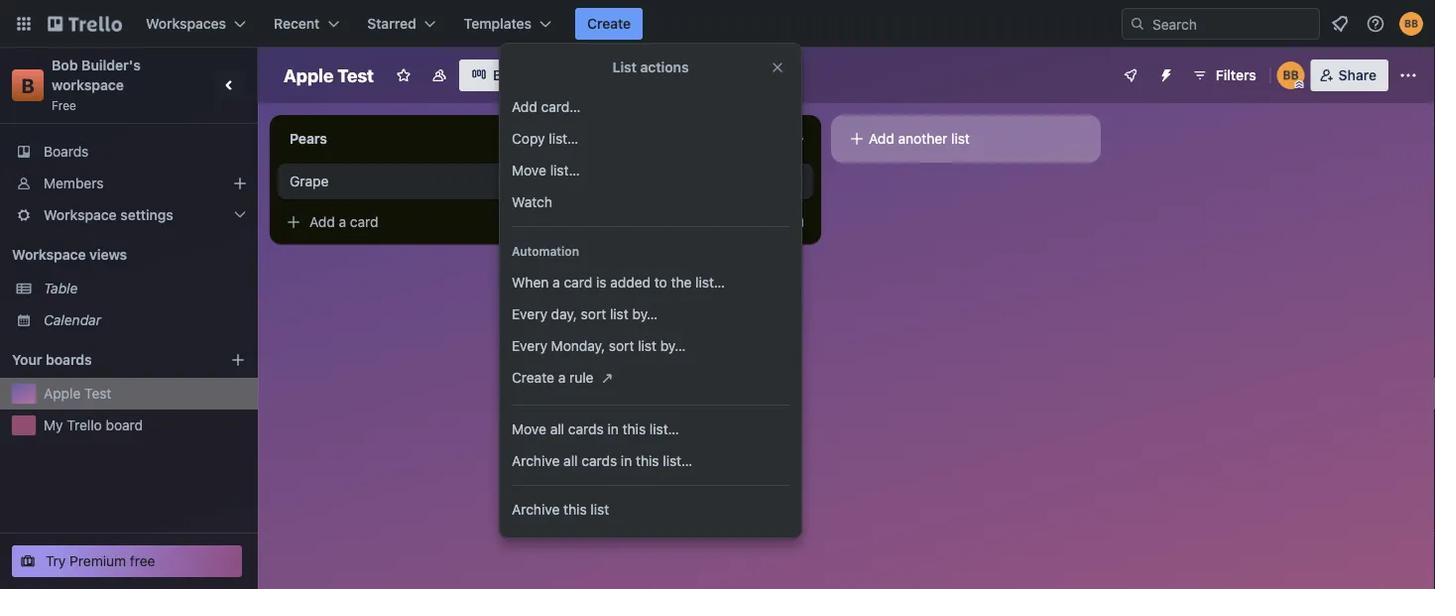 Task type: locate. For each thing, give the bounding box(es) containing it.
add right sm icon
[[309, 214, 335, 230]]

1 horizontal spatial sm image
[[847, 129, 867, 149]]

every down when
[[512, 306, 547, 322]]

0 vertical spatial all
[[550, 421, 564, 437]]

1 horizontal spatial in
[[621, 453, 632, 469]]

move down copy
[[512, 162, 546, 179]]

1 archive from the top
[[512, 453, 560, 469]]

all down create a rule
[[550, 421, 564, 437]]

0 vertical spatial workspace
[[44, 207, 117, 223]]

0 horizontal spatial in
[[608, 421, 619, 437]]

apple down recent dropdown button at left top
[[284, 64, 333, 86]]

create inside button
[[587, 15, 631, 32]]

add a card link down pears text box
[[278, 208, 500, 236]]

test left the star or unstar board image
[[338, 64, 374, 86]]

0 horizontal spatial grape link
[[278, 164, 532, 199]]

grape link down pears text field
[[559, 164, 813, 199]]

1 horizontal spatial grape link
[[559, 164, 813, 199]]

table
[[44, 280, 78, 297]]

0 horizontal spatial test
[[84, 385, 111, 402]]

1 vertical spatial every
[[512, 338, 547, 354]]

0 horizontal spatial grape
[[290, 173, 329, 189]]

2 create from template… image from the left
[[789, 214, 805, 230]]

grape down the copy list…
[[571, 173, 610, 189]]

grape link down pears text box
[[278, 164, 532, 199]]

1 create from template… image from the left
[[508, 214, 524, 230]]

this down move all cards in this list… link
[[636, 453, 659, 469]]

automation image
[[1150, 60, 1178, 87]]

1 vertical spatial workspace
[[12, 246, 86, 263]]

workspace
[[44, 207, 117, 223], [12, 246, 86, 263]]

0 vertical spatial move
[[512, 162, 546, 179]]

free
[[130, 553, 155, 569]]

add a card link
[[278, 208, 500, 236], [559, 208, 782, 236]]

1 move from the top
[[512, 162, 546, 179]]

cards
[[568, 421, 604, 437], [581, 453, 617, 469]]

this member is an admin of this board. image
[[1295, 80, 1304, 89]]

list… down the copy list…
[[550, 162, 580, 179]]

all for move
[[550, 421, 564, 437]]

list inside "link"
[[638, 338, 657, 354]]

1 horizontal spatial create from template… image
[[789, 214, 805, 230]]

1 vertical spatial all
[[563, 453, 578, 469]]

0 horizontal spatial sm image
[[565, 212, 585, 232]]

by… for every monday, sort list by…
[[660, 338, 686, 354]]

workspace down members in the top of the page
[[44, 207, 117, 223]]

add up copy
[[512, 99, 537, 115]]

test
[[338, 64, 374, 86], [84, 385, 111, 402]]

try premium free
[[46, 553, 155, 569]]

a right when
[[553, 274, 560, 291]]

all down move all cards in this list…
[[563, 453, 578, 469]]

2 archive from the top
[[512, 501, 560, 518]]

archive this list link
[[500, 494, 801, 526]]

0 vertical spatial archive
[[512, 453, 560, 469]]

0 vertical spatial apple
[[284, 64, 333, 86]]

1 horizontal spatial by…
[[660, 338, 686, 354]]

card for sm icon
[[350, 214, 378, 230]]

add a card down the move list… link
[[591, 214, 660, 230]]

archive
[[512, 453, 560, 469], [512, 501, 560, 518]]

list actions
[[612, 59, 689, 75]]

1 vertical spatial sm image
[[565, 212, 585, 232]]

apple up my
[[44, 385, 81, 402]]

sort for day,
[[581, 306, 606, 322]]

bob builder (bobbuilder40) image inside primary element
[[1399, 12, 1423, 36]]

sort right day, at bottom
[[581, 306, 606, 322]]

sm image
[[847, 129, 867, 149], [565, 212, 585, 232]]

1 horizontal spatial add a card link
[[559, 208, 782, 236]]

workspaces
[[146, 15, 226, 32]]

list down the every day, sort list by… link
[[638, 338, 657, 354]]

in for move all cards in this list…
[[608, 421, 619, 437]]

0 horizontal spatial add a card
[[309, 214, 378, 230]]

0 vertical spatial every
[[512, 306, 547, 322]]

0 horizontal spatial bob builder (bobbuilder40) image
[[1277, 61, 1305, 89]]

0 vertical spatial create
[[587, 15, 631, 32]]

workspace settings button
[[0, 199, 258, 231]]

0 horizontal spatial by…
[[632, 306, 658, 322]]

cards down move all cards in this list…
[[581, 453, 617, 469]]

1 horizontal spatial sort
[[609, 338, 634, 354]]

card for sm image in the add a card link
[[632, 214, 660, 230]]

your boards
[[12, 352, 92, 368]]

create left rule
[[512, 369, 554, 386]]

boards link
[[0, 136, 258, 168]]

1 vertical spatial by…
[[660, 338, 686, 354]]

archive all cards in this list… link
[[500, 445, 801, 477]]

this down archive all cards in this list…
[[563, 501, 587, 518]]

test up my trello board
[[84, 385, 111, 402]]

sm image left add another list
[[847, 129, 867, 149]]

grape up sm icon
[[290, 173, 329, 189]]

1 horizontal spatial grape
[[571, 173, 610, 189]]

add a card link down the move list… link
[[559, 208, 782, 236]]

1 horizontal spatial bob builder (bobbuilder40) image
[[1399, 12, 1423, 36]]

move all cards in this list…
[[512, 421, 679, 437]]

2 add a card link from the left
[[559, 208, 782, 236]]

by… inside "link"
[[660, 338, 686, 354]]

0 vertical spatial sort
[[581, 306, 606, 322]]

1 grape link from the left
[[278, 164, 532, 199]]

1 horizontal spatial add a card
[[591, 214, 660, 230]]

sort
[[581, 306, 606, 322], [609, 338, 634, 354]]

workspace inside popup button
[[44, 207, 117, 223]]

0 horizontal spatial create
[[512, 369, 554, 386]]

list right another
[[951, 130, 970, 147]]

share
[[1339, 67, 1377, 83]]

add board image
[[230, 352, 246, 368]]

grape for grape link corresponding to pears text box
[[290, 173, 329, 189]]

1 add a card link from the left
[[278, 208, 500, 236]]

create a rule link
[[500, 362, 801, 397]]

bob builder (bobbuilder40) image right filters
[[1277, 61, 1305, 89]]

list… down card…
[[549, 130, 578, 147]]

board link
[[459, 60, 544, 91]]

1 vertical spatial sort
[[609, 338, 634, 354]]

add a card
[[309, 214, 378, 230], [591, 214, 660, 230]]

1 vertical spatial create
[[512, 369, 554, 386]]

grape link for pears text box
[[278, 164, 532, 199]]

cards up archive all cards in this list…
[[568, 421, 604, 437]]

copy list…
[[512, 130, 578, 147]]

try
[[46, 553, 66, 569]]

create up list
[[587, 15, 631, 32]]

add a card link for grape link for pears text field
[[559, 208, 782, 236]]

Pears text field
[[278, 123, 496, 155]]

every
[[512, 306, 547, 322], [512, 338, 547, 354]]

1 vertical spatial in
[[621, 453, 632, 469]]

filters button
[[1186, 60, 1262, 91]]

every day, sort list by… link
[[500, 299, 801, 330]]

1 every from the top
[[512, 306, 547, 322]]

this
[[622, 421, 646, 437], [636, 453, 659, 469], [563, 501, 587, 518]]

add a card for sm image in the add a card link
[[591, 214, 660, 230]]

star or unstar board image
[[396, 67, 412, 83]]

1 horizontal spatial apple test
[[284, 64, 374, 86]]

add another list link
[[839, 123, 1093, 155]]

apple test up trello
[[44, 385, 111, 402]]

sort inside the every day, sort list by… link
[[581, 306, 606, 322]]

0 vertical spatial apple test
[[284, 64, 374, 86]]

free
[[52, 98, 76, 112]]

sm image up automation
[[565, 212, 585, 232]]

2 add a card from the left
[[591, 214, 660, 230]]

0 horizontal spatial add a card link
[[278, 208, 500, 236]]

grape link
[[278, 164, 532, 199], [559, 164, 813, 199]]

apple test down recent dropdown button at left top
[[284, 64, 374, 86]]

0 vertical spatial test
[[338, 64, 374, 86]]

2 grape link from the left
[[559, 164, 813, 199]]

starred button
[[355, 8, 448, 40]]

0 vertical spatial sm image
[[847, 129, 867, 149]]

move for move all cards in this list…
[[512, 421, 546, 437]]

create from template… image
[[508, 214, 524, 230], [789, 214, 805, 230]]

0 vertical spatial cards
[[568, 421, 604, 437]]

2 horizontal spatial card
[[632, 214, 660, 230]]

list… down move all cards in this list… link
[[663, 453, 692, 469]]

archive up archive this list
[[512, 453, 560, 469]]

0 vertical spatial bob builder (bobbuilder40) image
[[1399, 12, 1423, 36]]

1 vertical spatial archive
[[512, 501, 560, 518]]

try premium free button
[[12, 546, 242, 577]]

1 horizontal spatial test
[[338, 64, 374, 86]]

templates
[[464, 15, 532, 32]]

bob builder (bobbuilder40) image
[[1399, 12, 1423, 36], [1277, 61, 1305, 89]]

sm image
[[284, 212, 303, 232]]

1 grape from the left
[[290, 173, 329, 189]]

1 horizontal spatial apple
[[284, 64, 333, 86]]

workspace for workspace views
[[12, 246, 86, 263]]

all
[[550, 421, 564, 437], [563, 453, 578, 469]]

list… up archive all cards in this list… link
[[650, 421, 679, 437]]

create from template… image for grape link for pears text field's the add a card link
[[789, 214, 805, 230]]

by… for every day, sort list by…
[[632, 306, 658, 322]]

move list…
[[512, 162, 580, 179]]

1 add a card from the left
[[309, 214, 378, 230]]

list…
[[549, 130, 578, 147], [550, 162, 580, 179], [695, 274, 725, 291], [650, 421, 679, 437], [663, 453, 692, 469]]

1 vertical spatial move
[[512, 421, 546, 437]]

every for every day, sort list by…
[[512, 306, 547, 322]]

your
[[12, 352, 42, 368]]

1 vertical spatial cards
[[581, 453, 617, 469]]

0 horizontal spatial create from template… image
[[508, 214, 524, 230]]

sort down the every day, sort list by… link
[[609, 338, 634, 354]]

1 vertical spatial apple test
[[44, 385, 111, 402]]

2 every from the top
[[512, 338, 547, 354]]

copy list… link
[[500, 123, 801, 155]]

add a card right sm icon
[[309, 214, 378, 230]]

actions
[[640, 59, 689, 75]]

0 horizontal spatial card
[[350, 214, 378, 230]]

0 horizontal spatial apple
[[44, 385, 81, 402]]

by… down when a card is added to the list… link
[[632, 306, 658, 322]]

every up create a rule
[[512, 338, 547, 354]]

add card… link
[[500, 91, 801, 123]]

every inside the every day, sort list by… link
[[512, 306, 547, 322]]

create
[[587, 15, 631, 32], [512, 369, 554, 386]]

1 horizontal spatial create
[[587, 15, 631, 32]]

card down the move list… link
[[632, 214, 660, 230]]

0 vertical spatial by…
[[632, 306, 658, 322]]

list inside 'link'
[[951, 130, 970, 147]]

sort inside every monday, sort list by… "link"
[[609, 338, 634, 354]]

0 horizontal spatial sort
[[581, 306, 606, 322]]

move all cards in this list… link
[[500, 414, 801, 445]]

archive down archive all cards in this list…
[[512, 501, 560, 518]]

move down create a rule
[[512, 421, 546, 437]]

workspace visible image
[[431, 67, 447, 83]]

add left another
[[869, 130, 894, 147]]

list down archive all cards in this list…
[[591, 501, 609, 518]]

create for create a rule
[[512, 369, 554, 386]]

by…
[[632, 306, 658, 322], [660, 338, 686, 354]]

every inside every monday, sort list by… "link"
[[512, 338, 547, 354]]

in down move all cards in this list… link
[[621, 453, 632, 469]]

apple test link
[[44, 384, 246, 404]]

watch link
[[500, 186, 801, 218]]

1 vertical spatial this
[[636, 453, 659, 469]]

1 vertical spatial test
[[84, 385, 111, 402]]

card right sm icon
[[350, 214, 378, 230]]

bob builder (bobbuilder40) image right 'open information menu' icon
[[1399, 12, 1423, 36]]

sm image inside the add a card link
[[565, 212, 585, 232]]

grape link for pears text field
[[559, 164, 813, 199]]

0 vertical spatial in
[[608, 421, 619, 437]]

list
[[951, 130, 970, 147], [610, 306, 629, 322], [638, 338, 657, 354], [591, 501, 609, 518]]

cards for archive
[[581, 453, 617, 469]]

2 move from the top
[[512, 421, 546, 437]]

a
[[339, 214, 346, 230], [620, 214, 628, 230], [553, 274, 560, 291], [558, 369, 566, 386]]

added
[[610, 274, 651, 291]]

move
[[512, 162, 546, 179], [512, 421, 546, 437]]

card
[[350, 214, 378, 230], [632, 214, 660, 230], [564, 274, 592, 291]]

2 grape from the left
[[571, 173, 610, 189]]

workspace up table
[[12, 246, 86, 263]]

apple test
[[284, 64, 374, 86], [44, 385, 111, 402]]

by… down the every day, sort list by… link
[[660, 338, 686, 354]]

in up archive all cards in this list…
[[608, 421, 619, 437]]

starred
[[367, 15, 416, 32]]

my
[[44, 417, 63, 433]]

bob builder's workspace free
[[52, 57, 144, 112]]

this up archive all cards in this list… link
[[622, 421, 646, 437]]

workspace navigation collapse icon image
[[216, 71, 244, 99]]

in
[[608, 421, 619, 437], [621, 453, 632, 469]]

card left "is"
[[564, 274, 592, 291]]

is
[[596, 274, 606, 291]]

when a card is added to the list… link
[[500, 267, 801, 299]]

add
[[512, 99, 537, 115], [869, 130, 894, 147], [309, 214, 335, 230], [591, 214, 617, 230]]

bob
[[52, 57, 78, 73]]

0 vertical spatial this
[[622, 421, 646, 437]]



Task type: describe. For each thing, give the bounding box(es) containing it.
another
[[898, 130, 948, 147]]

apple test inside board name text field
[[284, 64, 374, 86]]

boards
[[46, 352, 92, 368]]

premium
[[70, 553, 126, 569]]

share button
[[1311, 60, 1389, 91]]

back to home image
[[48, 8, 122, 40]]

add another list
[[869, 130, 970, 147]]

automation
[[512, 244, 579, 258]]

trello
[[67, 417, 102, 433]]

list… right the
[[695, 274, 725, 291]]

all for archive
[[563, 453, 578, 469]]

list down the when a card is added to the list… in the top of the page
[[610, 306, 629, 322]]

in for archive all cards in this list…
[[621, 453, 632, 469]]

primary element
[[0, 0, 1435, 48]]

list
[[612, 59, 637, 75]]

archive this list
[[512, 501, 609, 518]]

workspace views
[[12, 246, 127, 263]]

cards for move
[[568, 421, 604, 437]]

archive for archive all cards in this list…
[[512, 453, 560, 469]]

2 vertical spatial this
[[563, 501, 587, 518]]

your boards with 2 items element
[[12, 348, 200, 372]]

show menu image
[[1398, 65, 1418, 85]]

recent button
[[262, 8, 351, 40]]

when a card is added to the list…
[[512, 274, 725, 291]]

Search field
[[1146, 9, 1319, 39]]

test inside board name text field
[[338, 64, 374, 86]]

create from template… image for the add a card link corresponding to grape link corresponding to pears text box
[[508, 214, 524, 230]]

Board name text field
[[274, 60, 384, 91]]

day,
[[551, 306, 577, 322]]

calendar
[[44, 312, 101, 328]]

test inside apple test link
[[84, 385, 111, 402]]

apple inside board name text field
[[284, 64, 333, 86]]

every monday, sort list by… link
[[500, 330, 801, 362]]

every monday, sort list by…
[[512, 338, 686, 354]]

sm image inside add another list 'link'
[[847, 129, 867, 149]]

to
[[654, 274, 667, 291]]

search image
[[1130, 16, 1146, 32]]

bob builder's workspace link
[[52, 57, 144, 93]]

1 vertical spatial bob builder (bobbuilder40) image
[[1277, 61, 1305, 89]]

filters
[[1216, 67, 1256, 83]]

create button
[[575, 8, 643, 40]]

create a rule
[[512, 369, 594, 386]]

grape for grape link for pears text field
[[571, 173, 610, 189]]

move for move list…
[[512, 162, 546, 179]]

0 notifications image
[[1328, 12, 1352, 36]]

a left rule
[[558, 369, 566, 386]]

this for move all cards in this list…
[[622, 421, 646, 437]]

this for archive all cards in this list…
[[636, 453, 659, 469]]

add inside 'link'
[[869, 130, 894, 147]]

rule
[[569, 369, 594, 386]]

Pears text field
[[559, 123, 778, 155]]

0 horizontal spatial apple test
[[44, 385, 111, 402]]

add card…
[[512, 99, 581, 115]]

builder's
[[81, 57, 141, 73]]

card…
[[541, 99, 581, 115]]

add a card link for grape link corresponding to pears text box
[[278, 208, 500, 236]]

archive for archive this list
[[512, 501, 560, 518]]

when
[[512, 274, 549, 291]]

open information menu image
[[1366, 14, 1386, 34]]

monday,
[[551, 338, 605, 354]]

my trello board
[[44, 417, 143, 433]]

1 horizontal spatial card
[[564, 274, 592, 291]]

settings
[[120, 207, 173, 223]]

every day, sort list by…
[[512, 306, 658, 322]]

calendar link
[[44, 310, 246, 330]]

move list… link
[[500, 155, 801, 186]]

archive all cards in this list…
[[512, 453, 692, 469]]

recent
[[274, 15, 320, 32]]

b link
[[12, 69, 44, 101]]

workspace settings
[[44, 207, 173, 223]]

watch
[[512, 194, 552, 210]]

board
[[493, 67, 532, 83]]

workspace for workspace settings
[[44, 207, 117, 223]]

templates button
[[452, 8, 563, 40]]

a right sm icon
[[339, 214, 346, 230]]

b
[[21, 73, 34, 97]]

add up "is"
[[591, 214, 617, 230]]

table link
[[44, 279, 246, 299]]

every for every monday, sort list by…
[[512, 338, 547, 354]]

create for create
[[587, 15, 631, 32]]

boards
[[44, 143, 89, 160]]

workspaces button
[[134, 8, 258, 40]]

views
[[89, 246, 127, 263]]

add a card for sm icon
[[309, 214, 378, 230]]

workspace
[[52, 77, 124, 93]]

copy
[[512, 130, 545, 147]]

board
[[106, 417, 143, 433]]

the
[[671, 274, 692, 291]]

sort for monday,
[[609, 338, 634, 354]]

power ups image
[[1122, 67, 1138, 83]]

a down the move list… link
[[620, 214, 628, 230]]

members link
[[0, 168, 258, 199]]

my trello board link
[[44, 416, 246, 435]]

1 vertical spatial apple
[[44, 385, 81, 402]]

members
[[44, 175, 104, 191]]



Task type: vqa. For each thing, say whether or not it's contained in the screenshot.
second add icon from the bottom of the page
no



